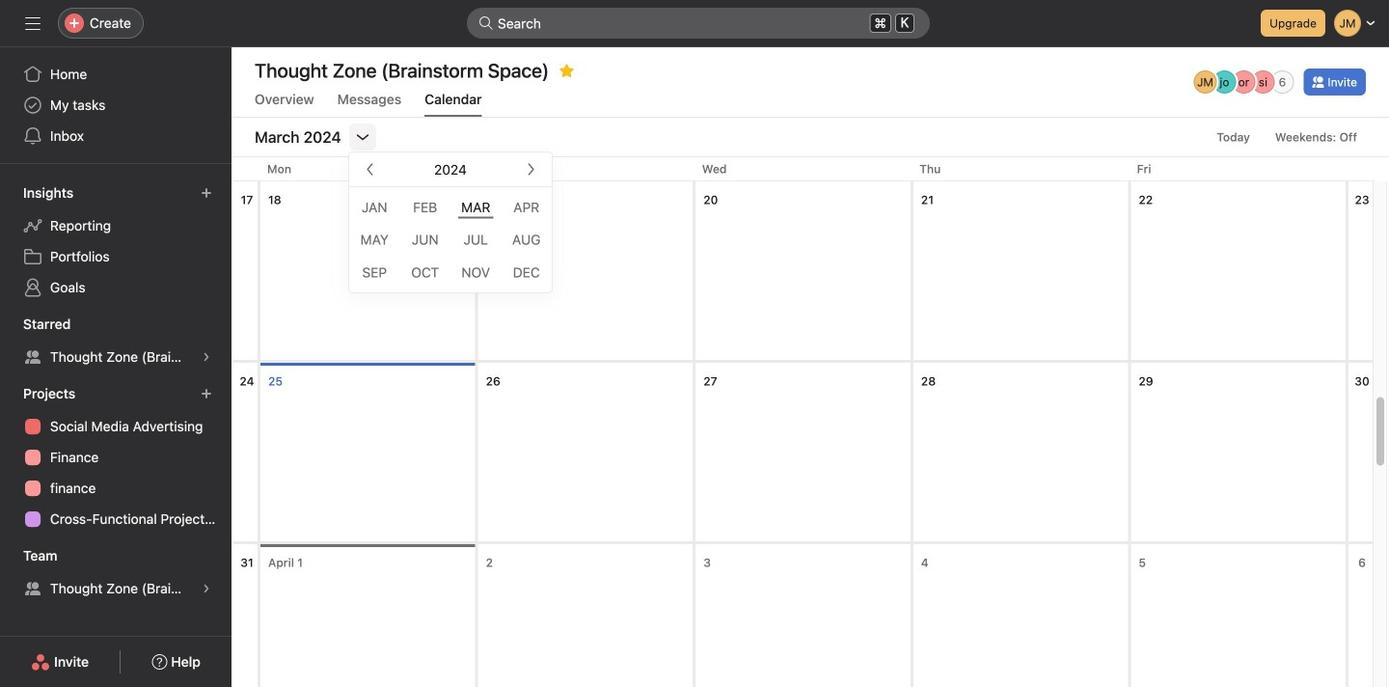 Task type: locate. For each thing, give the bounding box(es) containing it.
see details, thought zone (brainstorm space) image inside teams element
[[201, 583, 212, 594]]

see details, thought zone (brainstorm space) image
[[201, 351, 212, 363], [201, 583, 212, 594]]

teams element
[[0, 538, 232, 608]]

2 see details, thought zone (brainstorm space) image from the top
[[201, 583, 212, 594]]

1 see details, thought zone (brainstorm space) image from the top
[[201, 351, 212, 363]]

projects element
[[0, 376, 232, 538]]

remove from starred image
[[559, 63, 574, 78]]

insights element
[[0, 176, 232, 307]]

global element
[[0, 47, 232, 163]]

None field
[[467, 8, 930, 39]]

see details, thought zone (brainstorm space) image for starred element
[[201, 351, 212, 363]]

0 vertical spatial see details, thought zone (brainstorm space) image
[[201, 351, 212, 363]]

see details, thought zone (brainstorm space) image inside starred element
[[201, 351, 212, 363]]

starred element
[[0, 307, 232, 376]]

show next month image
[[523, 162, 538, 177]]

pick month image
[[355, 129, 370, 145]]

new insights image
[[201, 187, 212, 199]]

1 vertical spatial see details, thought zone (brainstorm space) image
[[201, 583, 212, 594]]



Task type: vqa. For each thing, say whether or not it's contained in the screenshot.
Projects at risk
no



Task type: describe. For each thing, give the bounding box(es) containing it.
prominent image
[[479, 15, 494, 31]]

show previous month image
[[363, 162, 378, 177]]

hide sidebar image
[[25, 15, 41, 31]]

new project or portfolio image
[[201, 388, 212, 400]]

Search tasks, projects, and more text field
[[467, 8, 930, 39]]

see details, thought zone (brainstorm space) image for teams element on the bottom
[[201, 583, 212, 594]]



